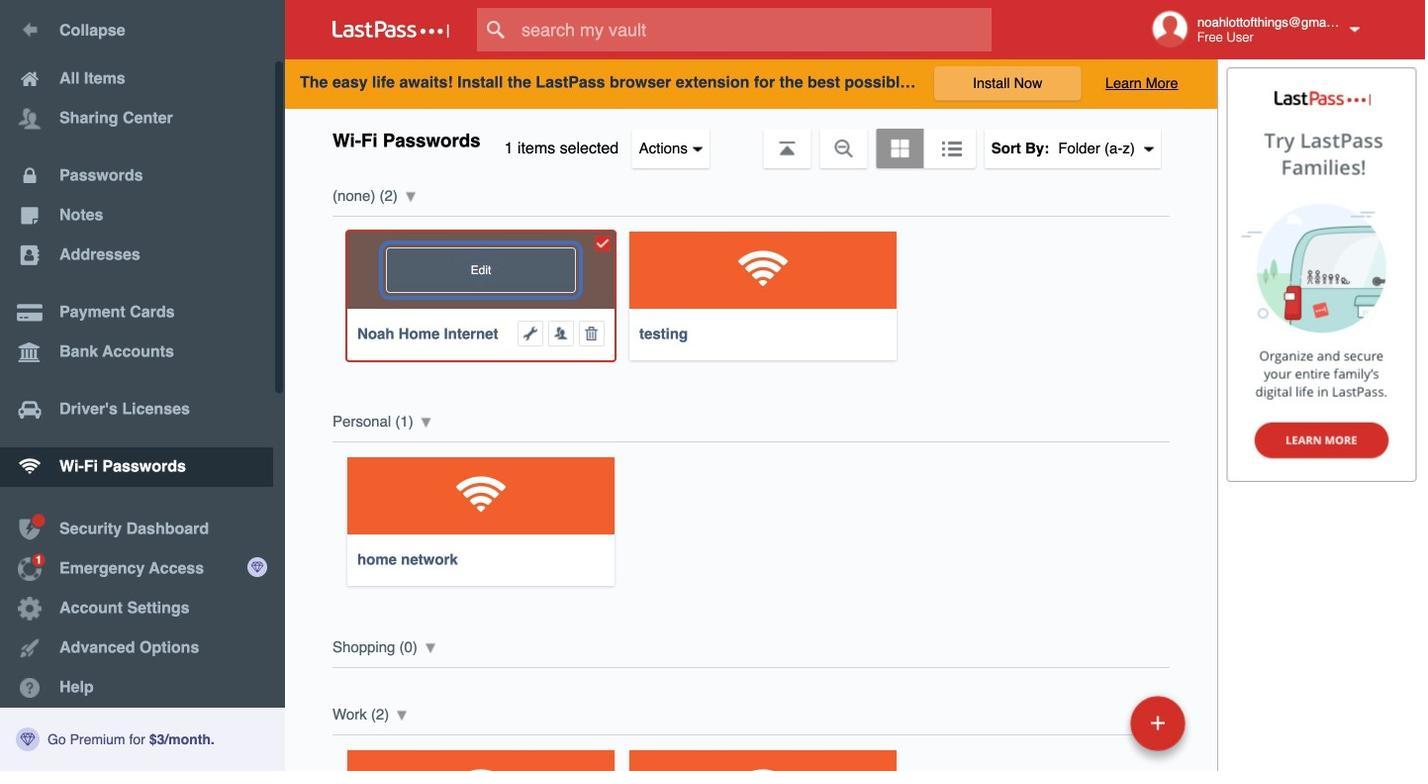 Task type: locate. For each thing, give the bounding box(es) containing it.
Search search field
[[477, 8, 1031, 51]]

lastpass image
[[333, 21, 449, 39]]

new item element
[[994, 695, 1193, 751]]

new item navigation
[[994, 690, 1198, 771]]

main navigation navigation
[[0, 0, 285, 771]]

search my vault text field
[[477, 8, 1031, 51]]

vault options navigation
[[285, 109, 1218, 168]]



Task type: vqa. For each thing, say whether or not it's contained in the screenshot.
New item icon
no



